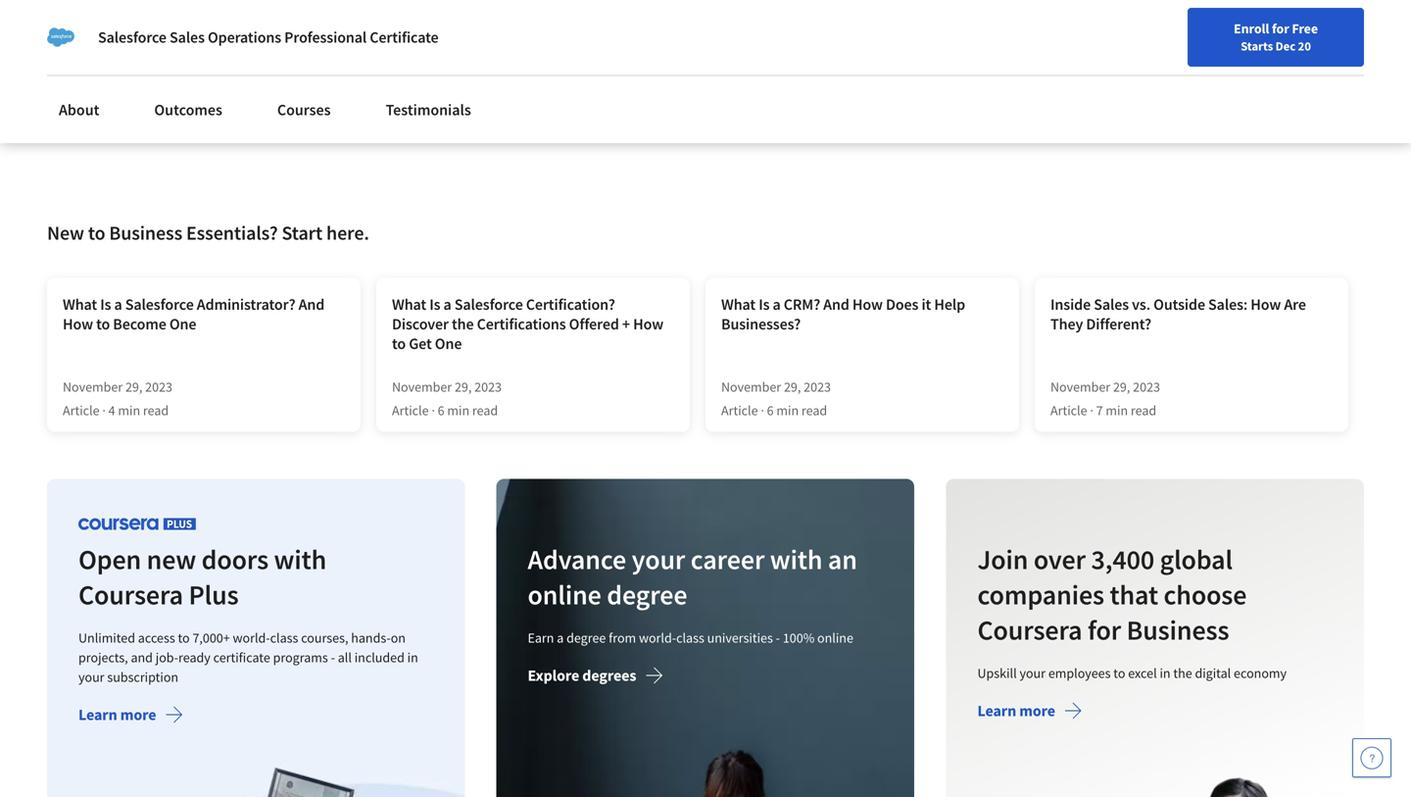 Task type: vqa. For each thing, say whether or not it's contained in the screenshot.
2023 corresponding to +
yes



Task type: describe. For each thing, give the bounding box(es) containing it.
join
[[978, 542, 1029, 576]]

start
[[282, 221, 323, 245]]

0 vertical spatial -
[[776, 629, 781, 647]]

class for courses,
[[270, 629, 298, 647]]

all
[[338, 648, 352, 666]]

join over 3,400 global companies that choose coursera for business
[[978, 542, 1247, 647]]

excel
[[1128, 664, 1157, 682]]

how inside inside sales vs. outside sales: how are they different?
[[1251, 295, 1282, 314]]

upskill
[[978, 664, 1017, 682]]

doors
[[202, 542, 269, 576]]

plus
[[189, 577, 239, 612]]

7
[[1097, 401, 1104, 419]]

essentials?
[[186, 221, 278, 245]]

what for what is a crm? and how does it help businesses?
[[722, 295, 756, 314]]

about link
[[47, 88, 111, 131]]

outcomes link
[[143, 88, 234, 131]]

economy
[[1234, 664, 1287, 682]]

ready
[[178, 648, 211, 666]]

unlimited access to 7,000+ world-class courses, hands-on projects, and job-ready certificate programs - all included in your subscription
[[78, 629, 418, 686]]

vs.
[[1132, 295, 1151, 314]]

inside sales vs. outside sales: how are they different?
[[1051, 295, 1307, 334]]

min for what is a salesforce certification? discover the certifications offered + how to get one
[[447, 401, 470, 419]]

get
[[409, 334, 432, 353]]

more for right learn more link
[[1020, 701, 1056, 721]]

crm?
[[784, 295, 821, 314]]

min for what is a crm? and how does it help businesses?
[[777, 401, 799, 419]]

november for what is a salesforce administrator? and how to become one
[[63, 378, 123, 396]]

29, for what is a salesforce administrator? and how to become one
[[125, 378, 143, 396]]

20
[[1299, 38, 1312, 54]]

29, for what is a crm? and how does it help businesses?
[[784, 378, 801, 396]]

universities
[[708, 629, 774, 647]]

degrees
[[583, 666, 637, 685]]

become
[[113, 314, 166, 334]]

career
[[691, 542, 765, 576]]

what is a salesforce administrator? and how to become one
[[63, 295, 325, 334]]

it
[[922, 295, 932, 314]]

companies
[[978, 577, 1105, 612]]

your for upskill
[[1020, 664, 1046, 682]]

+
[[622, 314, 630, 334]]

november 29, 2023 article · 6 min read for what is a crm? and how does it help businesses?
[[722, 378, 831, 419]]

upskill your employees to excel in the digital economy
[[978, 664, 1287, 682]]

offered
[[569, 314, 619, 334]]

sales for operations
[[170, 27, 205, 47]]

courses link
[[266, 88, 343, 131]]

· for what is a crm? and how does it help businesses?
[[761, 401, 765, 419]]

coursera inside join over 3,400 global companies that choose coursera for business
[[978, 613, 1083, 647]]

for inside enroll for free starts dec 20
[[1273, 20, 1290, 37]]

digital
[[1195, 664, 1231, 682]]

1 horizontal spatial learn more link
[[978, 701, 1083, 725]]

what is a crm? and how does it help businesses?
[[722, 295, 966, 334]]

included
[[355, 648, 405, 666]]

certificate
[[213, 648, 270, 666]]

2023 inside november 29, 2023 article · 7 min read
[[1133, 378, 1161, 396]]

programs
[[273, 648, 328, 666]]

1 vertical spatial degree
[[567, 629, 606, 647]]

open new doors with coursera plus
[[78, 542, 327, 612]]

professional
[[284, 27, 367, 47]]

min for inside sales vs. outside sales: how are they different?
[[1106, 401, 1129, 419]]

testimonials link
[[374, 88, 483, 131]]

business inside join over 3,400 global companies that choose coursera for business
[[1127, 613, 1230, 647]]

courses,
[[301, 629, 348, 647]]

november for inside sales vs. outside sales: how are they different?
[[1051, 378, 1111, 396]]

access
[[138, 629, 175, 647]]

starts
[[1241, 38, 1274, 54]]

new to business essentials? start here.
[[47, 221, 369, 245]]

new
[[47, 221, 84, 245]]

learn for leftmost learn more link
[[78, 705, 117, 724]]

how inside what is a crm? and how does it help businesses?
[[853, 295, 883, 314]]

certificate
[[370, 27, 439, 47]]

here.
[[327, 221, 369, 245]]

and inside what is a salesforce administrator? and how to become one
[[299, 295, 325, 314]]

world- for 7,000+
[[233, 629, 270, 647]]

class for universities
[[677, 629, 705, 647]]

explore degrees link
[[528, 666, 664, 690]]

hands-
[[351, 629, 391, 647]]

new
[[147, 542, 196, 576]]

open
[[78, 542, 141, 576]]

2023 for one
[[145, 378, 173, 396]]

learn more for right learn more link
[[978, 701, 1056, 721]]

november 29, 2023 article · 6 min read for what is a salesforce certification? discover the certifications offered + how to get one
[[392, 378, 502, 419]]

to left excel
[[1114, 664, 1126, 682]]

choose
[[1164, 577, 1247, 612]]

free
[[1293, 20, 1319, 37]]

your for advance
[[632, 542, 686, 576]]

- inside unlimited access to 7,000+ world-class courses, hands-on projects, and job-ready certificate programs - all included in your subscription
[[331, 648, 335, 666]]

coursera plus image
[[78, 518, 196, 530]]

article for inside sales vs. outside sales: how are they different?
[[1051, 401, 1088, 419]]

certification?
[[526, 295, 615, 314]]

explore degrees
[[528, 666, 637, 685]]

read for one
[[143, 401, 169, 419]]

enroll for free starts dec 20
[[1234, 20, 1319, 54]]

article for what is a salesforce administrator? and how to become one
[[63, 401, 100, 419]]

your inside unlimited access to 7,000+ world-class courses, hands-on projects, and job-ready certificate programs - all included in your subscription
[[78, 668, 104, 686]]

read inside november 29, 2023 article · 7 min read
[[1131, 401, 1157, 419]]

over
[[1034, 542, 1086, 576]]

explore
[[528, 666, 580, 685]]

courses
[[277, 100, 331, 120]]

1 horizontal spatial online
[[818, 629, 854, 647]]

outside
[[1154, 295, 1206, 314]]

job-
[[156, 648, 178, 666]]

7,000+
[[193, 629, 230, 647]]

certifications
[[477, 314, 566, 334]]

0 horizontal spatial learn more link
[[78, 705, 184, 729]]

help center image
[[1361, 746, 1384, 770]]

businesses?
[[722, 314, 801, 334]]

different?
[[1087, 314, 1152, 334]]

outcomes
[[154, 100, 222, 120]]

inside
[[1051, 295, 1091, 314]]

earn
[[528, 629, 555, 647]]

coursera image
[[24, 16, 148, 47]]

100%
[[783, 629, 815, 647]]

enroll
[[1234, 20, 1270, 37]]

november for what is a crm? and how does it help businesses?
[[722, 378, 782, 396]]

global
[[1160, 542, 1233, 576]]

learn more for leftmost learn more link
[[78, 705, 156, 724]]

· for inside sales vs. outside sales: how are they different?
[[1091, 401, 1094, 419]]

about
[[59, 100, 99, 120]]



Task type: locate. For each thing, give the bounding box(es) containing it.
1 horizontal spatial in
[[1160, 664, 1171, 682]]

1 horizontal spatial coursera
[[978, 613, 1083, 647]]

article for what is a crm? and how does it help businesses?
[[722, 401, 758, 419]]

administrator?
[[197, 295, 296, 314]]

the right discover at the top
[[452, 314, 474, 334]]

discover
[[392, 314, 449, 334]]

sales inside inside sales vs. outside sales: how are they different?
[[1094, 295, 1129, 314]]

what left become
[[63, 295, 97, 314]]

2 horizontal spatial is
[[759, 295, 770, 314]]

3 min from the left
[[777, 401, 799, 419]]

0 horizontal spatial and
[[299, 295, 325, 314]]

1 horizontal spatial is
[[430, 295, 441, 314]]

a left certifications
[[444, 295, 452, 314]]

· down the get
[[432, 401, 435, 419]]

for up dec
[[1273, 20, 1290, 37]]

to right new
[[88, 221, 105, 245]]

6 for what is a crm? and how does it help businesses?
[[767, 401, 774, 419]]

0 horizontal spatial class
[[270, 629, 298, 647]]

with inside advance your career with an online degree
[[771, 542, 823, 576]]

november 29, 2023 article · 6 min read down the get
[[392, 378, 502, 419]]

0 horizontal spatial one
[[169, 314, 196, 334]]

salesforce right discover at the top
[[455, 295, 523, 314]]

4 29, from the left
[[1114, 378, 1131, 396]]

world- inside unlimited access to 7,000+ world-class courses, hands-on projects, and job-ready certificate programs - all included in your subscription
[[233, 629, 270, 647]]

for down that
[[1088, 613, 1121, 647]]

0 vertical spatial coursera
[[78, 577, 183, 612]]

learn more link down upskill at the bottom right of page
[[978, 701, 1083, 725]]

4 · from the left
[[1091, 401, 1094, 419]]

1 horizontal spatial more
[[1020, 701, 1056, 721]]

to
[[88, 221, 105, 245], [96, 314, 110, 334], [392, 334, 406, 353], [178, 629, 190, 647], [1114, 664, 1126, 682]]

·
[[102, 401, 106, 419], [432, 401, 435, 419], [761, 401, 765, 419], [1091, 401, 1094, 419]]

sales:
[[1209, 295, 1248, 314]]

1 horizontal spatial and
[[824, 295, 850, 314]]

1 horizontal spatial learn more
[[978, 701, 1056, 721]]

read for businesses?
[[802, 401, 828, 419]]

and inside what is a crm? and how does it help businesses?
[[824, 295, 850, 314]]

2 with from the left
[[771, 542, 823, 576]]

1 vertical spatial the
[[1174, 664, 1193, 682]]

1 vertical spatial for
[[1088, 613, 1121, 647]]

with left an on the right of the page
[[771, 542, 823, 576]]

6 down discover at the top
[[438, 401, 445, 419]]

in right excel
[[1160, 664, 1171, 682]]

november
[[63, 378, 123, 396], [392, 378, 452, 396], [722, 378, 782, 396], [1051, 378, 1111, 396]]

is inside what is a salesforce administrator? and how to become one
[[100, 295, 111, 314]]

3 is from the left
[[759, 295, 770, 314]]

· for what is a salesforce administrator? and how to become one
[[102, 401, 106, 419]]

3 2023 from the left
[[804, 378, 831, 396]]

29, down what is a salesforce certification? discover the certifications offered + how to get one
[[455, 378, 472, 396]]

is left become
[[100, 295, 111, 314]]

29, for what is a salesforce certification? discover the certifications offered + how to get one
[[455, 378, 472, 396]]

in right included
[[408, 648, 418, 666]]

how
[[853, 295, 883, 314], [1251, 295, 1282, 314], [63, 314, 93, 334], [633, 314, 664, 334]]

4 2023 from the left
[[1133, 378, 1161, 396]]

- left 100%
[[776, 629, 781, 647]]

what is a salesforce certification? discover the certifications offered + how to get one
[[392, 295, 664, 353]]

class inside unlimited access to 7,000+ world-class courses, hands-on projects, and job-ready certificate programs - all included in your subscription
[[270, 629, 298, 647]]

in inside unlimited access to 7,000+ world-class courses, hands-on projects, and job-ready certificate programs - all included in your subscription
[[408, 648, 418, 666]]

more
[[1020, 701, 1056, 721], [120, 705, 156, 724]]

how inside what is a salesforce certification? discover the certifications offered + how to get one
[[633, 314, 664, 334]]

1 world- from the left
[[233, 629, 270, 647]]

1 horizontal spatial what
[[392, 295, 427, 314]]

-
[[776, 629, 781, 647], [331, 648, 335, 666]]

29, for inside sales vs. outside sales: how are they different?
[[1114, 378, 1131, 396]]

article down businesses?
[[722, 401, 758, 419]]

for inside join over 3,400 global companies that choose coursera for business
[[1088, 613, 1121, 647]]

2 read from the left
[[472, 401, 498, 419]]

29, inside november 29, 2023 article · 4 min read
[[125, 378, 143, 396]]

learn down upskill at the bottom right of page
[[978, 701, 1017, 721]]

None search field
[[279, 12, 603, 51]]

2 article from the left
[[392, 401, 429, 419]]

is for what is a salesforce certification? discover the certifications offered + how to get one
[[430, 295, 441, 314]]

2023 down certifications
[[475, 378, 502, 396]]

29, down businesses?
[[784, 378, 801, 396]]

- left all on the bottom
[[331, 648, 335, 666]]

0 horizontal spatial more
[[120, 705, 156, 724]]

more down employees
[[1020, 701, 1056, 721]]

a left crm?
[[773, 295, 781, 314]]

1 read from the left
[[143, 401, 169, 419]]

1 what from the left
[[63, 295, 97, 314]]

november inside november 29, 2023 article · 7 min read
[[1051, 378, 1111, 396]]

a inside what is a crm? and how does it help businesses?
[[773, 295, 781, 314]]

to inside unlimited access to 7,000+ world-class courses, hands-on projects, and job-ready certificate programs - all included in your subscription
[[178, 629, 190, 647]]

min down discover at the top
[[447, 401, 470, 419]]

2 · from the left
[[432, 401, 435, 419]]

on
[[391, 629, 406, 647]]

one right the get
[[435, 334, 462, 353]]

0 horizontal spatial the
[[452, 314, 474, 334]]

1 horizontal spatial your
[[632, 542, 686, 576]]

sales
[[170, 27, 205, 47], [1094, 295, 1129, 314]]

world- for from
[[639, 629, 677, 647]]

2023 inside november 29, 2023 article · 4 min read
[[145, 378, 173, 396]]

2 world- from the left
[[639, 629, 677, 647]]

november up 7
[[1051, 378, 1111, 396]]

2 2023 from the left
[[475, 378, 502, 396]]

salesforce right salesforce icon
[[98, 27, 167, 47]]

what up the get
[[392, 295, 427, 314]]

1 · from the left
[[102, 401, 106, 419]]

6 for what is a salesforce certification? discover the certifications offered + how to get one
[[438, 401, 445, 419]]

6 down businesses?
[[767, 401, 774, 419]]

1 is from the left
[[100, 295, 111, 314]]

1 horizontal spatial one
[[435, 334, 462, 353]]

business down choose at the right bottom of page
[[1127, 613, 1230, 647]]

· left '4'
[[102, 401, 106, 419]]

degree left from
[[567, 629, 606, 647]]

min right 7
[[1106, 401, 1129, 419]]

3,400
[[1091, 542, 1155, 576]]

29, down become
[[125, 378, 143, 396]]

to inside what is a salesforce administrator? and how to become one
[[96, 314, 110, 334]]

november down the get
[[392, 378, 452, 396]]

november down businesses?
[[722, 378, 782, 396]]

4 min from the left
[[1106, 401, 1129, 419]]

a for what is a salesforce administrator? and how to become one
[[114, 295, 122, 314]]

article left 7
[[1051, 401, 1088, 419]]

29, inside november 29, 2023 article · 7 min read
[[1114, 378, 1131, 396]]

from
[[609, 629, 637, 647]]

november 29, 2023 article · 6 min read down businesses?
[[722, 378, 831, 419]]

menu item
[[1037, 20, 1163, 83]]

0 horizontal spatial business
[[109, 221, 182, 245]]

degree inside advance your career with an online degree
[[607, 577, 688, 612]]

0 horizontal spatial what
[[63, 295, 97, 314]]

0 vertical spatial business
[[109, 221, 182, 245]]

0 horizontal spatial in
[[408, 648, 418, 666]]

min right '4'
[[118, 401, 140, 419]]

0 horizontal spatial sales
[[170, 27, 205, 47]]

0 horizontal spatial with
[[274, 542, 327, 576]]

earn a degree from world-class universities - 100% online
[[528, 629, 854, 647]]

with for doors
[[274, 542, 327, 576]]

with inside open new doors with coursera plus
[[274, 542, 327, 576]]

sales left operations
[[170, 27, 205, 47]]

how left are
[[1251, 295, 1282, 314]]

salesforce inside what is a salesforce certification? discover the certifications offered + how to get one
[[455, 295, 523, 314]]

is up the get
[[430, 295, 441, 314]]

1 with from the left
[[274, 542, 327, 576]]

2 6 from the left
[[767, 401, 774, 419]]

class
[[270, 629, 298, 647], [677, 629, 705, 647]]

1 vertical spatial online
[[818, 629, 854, 647]]

the for in
[[1174, 664, 1193, 682]]

a for what is a salesforce certification? discover the certifications offered + how to get one
[[444, 295, 452, 314]]

read
[[143, 401, 169, 419], [472, 401, 498, 419], [802, 401, 828, 419], [1131, 401, 1157, 419]]

salesforce sales operations professional certificate
[[98, 27, 439, 47]]

1 vertical spatial sales
[[1094, 295, 1129, 314]]

2 horizontal spatial what
[[722, 295, 756, 314]]

min for what is a salesforce administrator? and how to become one
[[118, 401, 140, 419]]

1 horizontal spatial the
[[1174, 664, 1193, 682]]

advance
[[528, 542, 627, 576]]

min inside november 29, 2023 article · 7 min read
[[1106, 401, 1129, 419]]

and right crm?
[[824, 295, 850, 314]]

how left become
[[63, 314, 93, 334]]

november 29, 2023 article · 4 min read
[[63, 378, 173, 419]]

a right earn
[[557, 629, 564, 647]]

1 november from the left
[[63, 378, 123, 396]]

article left '4'
[[63, 401, 100, 419]]

article inside november 29, 2023 article · 7 min read
[[1051, 401, 1088, 419]]

to up ready
[[178, 629, 190, 647]]

read for +
[[472, 401, 498, 419]]

2 what from the left
[[392, 295, 427, 314]]

6
[[438, 401, 445, 419], [767, 401, 774, 419]]

0 horizontal spatial learn
[[78, 705, 117, 724]]

one inside what is a salesforce administrator? and how to become one
[[169, 314, 196, 334]]

1 horizontal spatial november 29, 2023 article · 6 min read
[[722, 378, 831, 419]]

degree
[[607, 577, 688, 612], [567, 629, 606, 647]]

more for leftmost learn more link
[[120, 705, 156, 724]]

learn
[[978, 701, 1017, 721], [78, 705, 117, 724]]

what inside what is a salesforce administrator? and how to become one
[[63, 295, 97, 314]]

and
[[131, 648, 153, 666]]

your right upskill at the bottom right of page
[[1020, 664, 1046, 682]]

3 read from the left
[[802, 401, 828, 419]]

2 horizontal spatial your
[[1020, 664, 1046, 682]]

1 horizontal spatial 6
[[767, 401, 774, 419]]

is for what is a crm? and how does it help businesses?
[[759, 295, 770, 314]]

2023 down what is a crm? and how does it help businesses?
[[804, 378, 831, 396]]

1 vertical spatial coursera
[[978, 613, 1083, 647]]

november up '4'
[[63, 378, 123, 396]]

they
[[1051, 314, 1084, 334]]

2 29, from the left
[[455, 378, 472, 396]]

1 vertical spatial -
[[331, 648, 335, 666]]

0 vertical spatial online
[[528, 577, 602, 612]]

a for what is a crm? and how does it help businesses?
[[773, 295, 781, 314]]

learn for right learn more link
[[978, 701, 1017, 721]]

4
[[108, 401, 115, 419]]

0 vertical spatial sales
[[170, 27, 205, 47]]

· down businesses?
[[761, 401, 765, 419]]

operations
[[208, 27, 281, 47]]

min down businesses?
[[777, 401, 799, 419]]

one
[[169, 314, 196, 334], [435, 334, 462, 353]]

· inside november 29, 2023 article · 7 min read
[[1091, 401, 1094, 419]]

what inside what is a salesforce certification? discover the certifications offered + how to get one
[[392, 295, 427, 314]]

1 november 29, 2023 article · 6 min read from the left
[[392, 378, 502, 419]]

1 29, from the left
[[125, 378, 143, 396]]

2 november from the left
[[392, 378, 452, 396]]

0 horizontal spatial is
[[100, 295, 111, 314]]

salesforce for what is a salesforce administrator? and how to become one
[[125, 295, 194, 314]]

0 horizontal spatial your
[[78, 668, 104, 686]]

the left digital
[[1174, 664, 1193, 682]]

class left universities
[[677, 629, 705, 647]]

your down the projects,
[[78, 668, 104, 686]]

1 2023 from the left
[[145, 378, 173, 396]]

0 horizontal spatial -
[[331, 648, 335, 666]]

is inside what is a salesforce certification? discover the certifications offered + how to get one
[[430, 295, 441, 314]]

2023 for +
[[475, 378, 502, 396]]

november for what is a salesforce certification? discover the certifications offered + how to get one
[[392, 378, 452, 396]]

3 · from the left
[[761, 401, 765, 419]]

1 horizontal spatial -
[[776, 629, 781, 647]]

a inside what is a salesforce certification? discover the certifications offered + how to get one
[[444, 295, 452, 314]]

and
[[299, 295, 325, 314], [824, 295, 850, 314]]

more down subscription
[[120, 705, 156, 724]]

1 and from the left
[[299, 295, 325, 314]]

your inside advance your career with an online degree
[[632, 542, 686, 576]]

1 horizontal spatial class
[[677, 629, 705, 647]]

3 november from the left
[[722, 378, 782, 396]]

employees
[[1049, 664, 1111, 682]]

· left 7
[[1091, 401, 1094, 419]]

dec
[[1276, 38, 1296, 54]]

online right 100%
[[818, 629, 854, 647]]

is inside what is a crm? and how does it help businesses?
[[759, 295, 770, 314]]

2 is from the left
[[430, 295, 441, 314]]

0 vertical spatial degree
[[607, 577, 688, 612]]

with right doors
[[274, 542, 327, 576]]

world- right from
[[639, 629, 677, 647]]

0 vertical spatial the
[[452, 314, 474, 334]]

1 horizontal spatial for
[[1273, 20, 1290, 37]]

unlimited
[[78, 629, 135, 647]]

is
[[100, 295, 111, 314], [430, 295, 441, 314], [759, 295, 770, 314]]

and right administrator?
[[299, 295, 325, 314]]

how inside what is a salesforce administrator? and how to become one
[[63, 314, 93, 334]]

to left the get
[[392, 334, 406, 353]]

sales left vs.
[[1094, 295, 1129, 314]]

min inside november 29, 2023 article · 4 min read
[[118, 401, 140, 419]]

a inside what is a salesforce administrator? and how to become one
[[114, 295, 122, 314]]

class up programs
[[270, 629, 298, 647]]

2 november 29, 2023 article · 6 min read from the left
[[722, 378, 831, 419]]

coursera inside open new doors with coursera plus
[[78, 577, 183, 612]]

salesforce down new to business essentials? start here.
[[125, 295, 194, 314]]

online down advance
[[528, 577, 602, 612]]

0 horizontal spatial degree
[[567, 629, 606, 647]]

1 min from the left
[[118, 401, 140, 419]]

learn more link
[[978, 701, 1083, 725], [78, 705, 184, 729]]

is left crm?
[[759, 295, 770, 314]]

online
[[528, 577, 602, 612], [818, 629, 854, 647]]

2023 down different?
[[1133, 378, 1161, 396]]

what
[[63, 295, 97, 314], [392, 295, 427, 314], [722, 295, 756, 314]]

1 vertical spatial business
[[1127, 613, 1230, 647]]

what left crm?
[[722, 295, 756, 314]]

learn more down upskill at the bottom right of page
[[978, 701, 1056, 721]]

what for what is a salesforce certification? discover the certifications offered + how to get one
[[392, 295, 427, 314]]

sales for vs.
[[1094, 295, 1129, 314]]

show notifications image
[[1184, 25, 1207, 48]]

2023
[[145, 378, 173, 396], [475, 378, 502, 396], [804, 378, 831, 396], [1133, 378, 1161, 396]]

with
[[274, 542, 327, 576], [771, 542, 823, 576]]

salesforce image
[[47, 24, 75, 51]]

article
[[63, 401, 100, 419], [392, 401, 429, 419], [722, 401, 758, 419], [1051, 401, 1088, 419]]

0 horizontal spatial online
[[528, 577, 602, 612]]

0 horizontal spatial learn more
[[78, 705, 156, 724]]

one right become
[[169, 314, 196, 334]]

salesforce for what is a salesforce certification? discover the certifications offered + how to get one
[[455, 295, 523, 314]]

1 horizontal spatial degree
[[607, 577, 688, 612]]

one inside what is a salesforce certification? discover the certifications offered + how to get one
[[435, 334, 462, 353]]

1 horizontal spatial world-
[[639, 629, 677, 647]]

online inside advance your career with an online degree
[[528, 577, 602, 612]]

2023 down become
[[145, 378, 173, 396]]

the inside what is a salesforce certification? discover the certifications offered + how to get one
[[452, 314, 474, 334]]

3 what from the left
[[722, 295, 756, 314]]

2 class from the left
[[677, 629, 705, 647]]

2 and from the left
[[824, 295, 850, 314]]

2023 for businesses?
[[804, 378, 831, 396]]

does
[[886, 295, 919, 314]]

0 horizontal spatial world-
[[233, 629, 270, 647]]

are
[[1285, 295, 1307, 314]]

article inside november 29, 2023 article · 4 min read
[[63, 401, 100, 419]]

to inside what is a salesforce certification? discover the certifications offered + how to get one
[[392, 334, 406, 353]]

3 article from the left
[[722, 401, 758, 419]]

coursera down companies
[[978, 613, 1083, 647]]

learn more
[[978, 701, 1056, 721], [78, 705, 156, 724]]

testimonials
[[386, 100, 471, 120]]

coursera down open
[[78, 577, 183, 612]]

0 horizontal spatial 6
[[438, 401, 445, 419]]

· for what is a salesforce certification? discover the certifications offered + how to get one
[[432, 401, 435, 419]]

29, down different?
[[1114, 378, 1131, 396]]

article for what is a salesforce certification? discover the certifications offered + how to get one
[[392, 401, 429, 419]]

november 29, 2023 article · 7 min read
[[1051, 378, 1161, 419]]

learner rishwanth r germany image
[[114, 0, 714, 135]]

in
[[408, 648, 418, 666], [1160, 664, 1171, 682]]

that
[[1110, 577, 1159, 612]]

what inside what is a crm? and how does it help businesses?
[[722, 295, 756, 314]]

help
[[935, 295, 966, 314]]

1 article from the left
[[63, 401, 100, 419]]

4 november from the left
[[1051, 378, 1111, 396]]

november inside november 29, 2023 article · 4 min read
[[63, 378, 123, 396]]

with for career
[[771, 542, 823, 576]]

degree up from
[[607, 577, 688, 612]]

0 vertical spatial for
[[1273, 20, 1290, 37]]

1 horizontal spatial with
[[771, 542, 823, 576]]

4 read from the left
[[1131, 401, 1157, 419]]

a up november 29, 2023 article · 4 min read
[[114, 295, 122, 314]]

0 horizontal spatial coursera
[[78, 577, 183, 612]]

a
[[114, 295, 122, 314], [444, 295, 452, 314], [773, 295, 781, 314], [557, 629, 564, 647]]

the for discover
[[452, 314, 474, 334]]

subscription
[[107, 668, 179, 686]]

article down the get
[[392, 401, 429, 419]]

the
[[452, 314, 474, 334], [1174, 664, 1193, 682]]

business right new
[[109, 221, 182, 245]]

1 class from the left
[[270, 629, 298, 647]]

learn down the projects,
[[78, 705, 117, 724]]

read inside november 29, 2023 article · 4 min read
[[143, 401, 169, 419]]

how left does
[[853, 295, 883, 314]]

1 6 from the left
[[438, 401, 445, 419]]

how right +
[[633, 314, 664, 334]]

1 horizontal spatial business
[[1127, 613, 1230, 647]]

learn more down subscription
[[78, 705, 156, 724]]

your left career
[[632, 542, 686, 576]]

to left become
[[96, 314, 110, 334]]

0 horizontal spatial november 29, 2023 article · 6 min read
[[392, 378, 502, 419]]

is for what is a salesforce administrator? and how to become one
[[100, 295, 111, 314]]

salesforce inside what is a salesforce administrator? and how to become one
[[125, 295, 194, 314]]

what for what is a salesforce administrator? and how to become one
[[63, 295, 97, 314]]

projects,
[[78, 648, 128, 666]]

world- up certificate
[[233, 629, 270, 647]]

advance your career with an online degree
[[528, 542, 858, 612]]

3 29, from the left
[[784, 378, 801, 396]]

1 horizontal spatial learn
[[978, 701, 1017, 721]]

0 horizontal spatial for
[[1088, 613, 1121, 647]]

business
[[109, 221, 182, 245], [1127, 613, 1230, 647]]

an
[[828, 542, 858, 576]]

world-
[[233, 629, 270, 647], [639, 629, 677, 647]]

for
[[1273, 20, 1290, 37], [1088, 613, 1121, 647]]

learn more link down subscription
[[78, 705, 184, 729]]

4 article from the left
[[1051, 401, 1088, 419]]

1 horizontal spatial sales
[[1094, 295, 1129, 314]]

2 min from the left
[[447, 401, 470, 419]]

· inside november 29, 2023 article · 4 min read
[[102, 401, 106, 419]]



